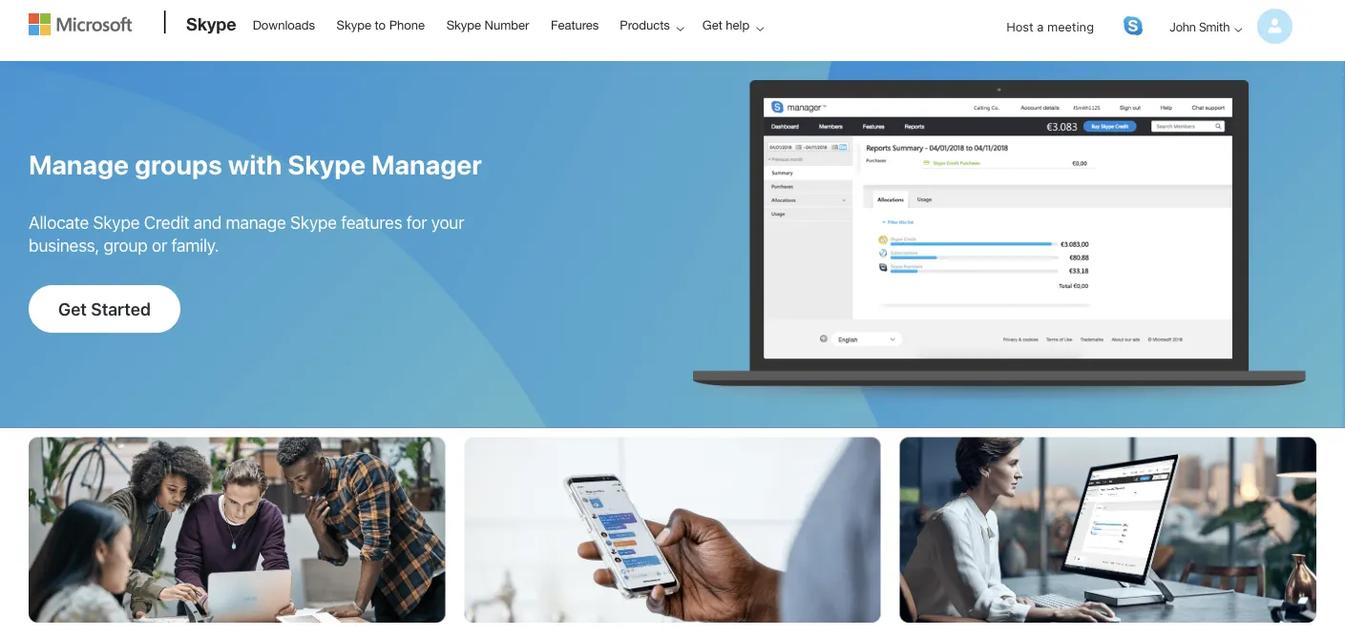 Task type: describe. For each thing, give the bounding box(es) containing it.
skype manager
[[288, 148, 482, 180]]

skype for skype number
[[447, 17, 481, 32]]

manage groups with skype manager
[[29, 148, 482, 180]]

get started link
[[29, 286, 180, 334]]

meeting
[[1048, 19, 1094, 33]]

host
[[1007, 19, 1034, 33]]

allocate skype credit and manage skype features for your business, group or family.
[[29, 212, 464, 256]]

and
[[194, 212, 222, 233]]

get for get started
[[58, 299, 87, 320]]

skype up group
[[93, 212, 140, 233]]

features
[[551, 17, 599, 32]]

john
[[1170, 19, 1196, 33]]

to
[[375, 17, 386, 32]]

allocate
[[29, 212, 89, 233]]

skype manager on desktop image
[[900, 438, 1317, 624]]

skype for skype to phone
[[337, 17, 371, 32]]

arrow down image
[[1227, 18, 1250, 41]]

host a meeting link
[[991, 2, 1110, 51]]

get started
[[58, 299, 151, 320]]

for
[[407, 212, 427, 233]]

smith
[[1199, 19, 1230, 33]]

group of people image
[[29, 438, 445, 624]]

john smith
[[1170, 19, 1230, 33]]

products
[[620, 17, 670, 32]]

skype to phone link
[[328, 1, 434, 47]]



Task type: locate. For each thing, give the bounding box(es) containing it.
menu bar containing host a meeting
[[29, 2, 1317, 101]]

0 vertical spatial get
[[703, 17, 723, 32]]

skype link
[[177, 1, 242, 53]]

phone
[[389, 17, 425, 32]]

skype number
[[447, 17, 529, 32]]

downloads link
[[244, 1, 324, 47]]

help
[[726, 17, 750, 32]]

with
[[228, 148, 282, 180]]

skype left downloads 'link'
[[186, 13, 237, 34]]

0 horizontal spatial get
[[58, 299, 87, 320]]

skype to phone
[[337, 17, 425, 32]]

skype
[[186, 13, 237, 34], [337, 17, 371, 32], [447, 17, 481, 32], [93, 212, 140, 233], [290, 212, 337, 233]]

business,
[[29, 235, 99, 256]]

features
[[341, 212, 402, 233]]

skype left number at the top of the page
[[447, 17, 481, 32]]

get inside "get help" dropdown button
[[703, 17, 723, 32]]

group
[[103, 235, 148, 256]]

get left started at the left
[[58, 299, 87, 320]]

skype manager on phone image
[[464, 438, 881, 624]]

skype right manage on the top left of page
[[290, 212, 337, 233]]

skype manager image
[[682, 80, 1317, 409]]

features link
[[542, 1, 608, 47]]

manage
[[226, 212, 286, 233]]

get help button
[[690, 1, 779, 49]]

avatar image
[[1258, 9, 1293, 44]]

skype number link
[[438, 1, 538, 47]]

skype left "to"
[[337, 17, 371, 32]]

1 horizontal spatial get
[[703, 17, 723, 32]]

a
[[1037, 19, 1044, 33]]

john smith link
[[1155, 2, 1293, 51]]

get
[[703, 17, 723, 32], [58, 299, 87, 320]]

credit
[[144, 212, 189, 233]]

 link
[[1124, 16, 1143, 35]]

skype for skype
[[186, 13, 237, 34]]

manage
[[29, 148, 129, 180]]

manage groups with skype manager main content
[[0, 61, 1346, 637]]

your
[[431, 212, 464, 233]]

host a meeting
[[1007, 19, 1094, 33]]

products button
[[608, 1, 700, 49]]

family.
[[171, 235, 219, 256]]

or
[[152, 235, 167, 256]]

started
[[91, 299, 151, 320]]

microsoft image
[[29, 13, 132, 35]]

menu bar
[[29, 2, 1317, 101]]

get left help
[[703, 17, 723, 32]]

get inside get started link
[[58, 299, 87, 320]]

1 vertical spatial get
[[58, 299, 87, 320]]

get for get help
[[703, 17, 723, 32]]

downloads
[[253, 17, 315, 32]]

number
[[485, 17, 529, 32]]

groups
[[135, 148, 222, 180]]

get help
[[703, 17, 750, 32]]



Task type: vqa. For each thing, say whether or not it's contained in the screenshot.
Download Skype link
no



